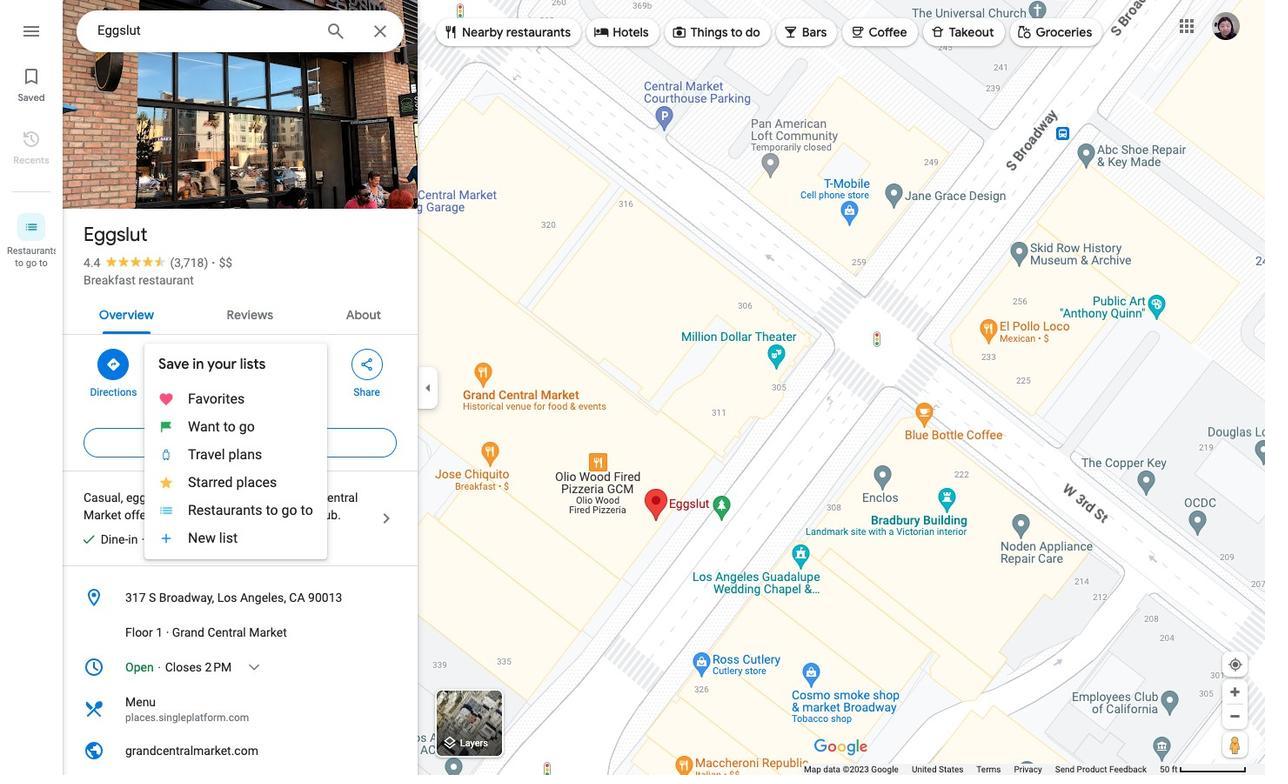 Task type: describe. For each thing, give the bounding box(es) containing it.

[[594, 22, 609, 41]]

4.4 stars image
[[100, 256, 170, 267]]

casual,
[[84, 491, 123, 505]]

actions for eggslut region
[[63, 335, 418, 422]]

eggslut main content
[[63, 0, 418, 775]]

send product feedback
[[1055, 765, 1147, 774]]

photos
[[144, 172, 187, 189]]

new list radio item
[[144, 525, 327, 553]]

product
[[1077, 765, 1107, 774]]

none search field inside the google maps element
[[77, 10, 404, 52]]

2 pm
[[205, 660, 232, 674]]

google account: michele murakami  
(michele.murakami@adept.ai) image
[[1212, 12, 1240, 40]]

1
[[156, 626, 163, 640]]

4,395 photos button
[[76, 165, 194, 196]]

travel
[[188, 446, 225, 463]]

starred
[[188, 474, 233, 491]]

⋅
[[157, 660, 162, 674]]


[[23, 218, 39, 237]]

 groceries
[[1017, 22, 1092, 41]]


[[850, 22, 865, 41]]

none field inside eggslut field
[[97, 20, 312, 41]]

breakfast restaurant
[[84, 273, 194, 287]]

grub.
[[313, 508, 341, 522]]

90013
[[308, 591, 342, 605]]

takeout inside  takeout
[[949, 24, 994, 40]]

united
[[912, 765, 937, 774]]

4.4
[[84, 256, 100, 270]]

broadway,
[[159, 591, 214, 605]]

floor 1 · grand central market
[[125, 626, 287, 640]]

grand inside floor 1 · grand central market button
[[172, 626, 204, 640]]

nearby inside the  nearby restaurants
[[462, 24, 503, 40]]

saved button
[[0, 59, 63, 108]]

central inside button
[[207, 626, 246, 640]]

central inside casual, egg-centric food stand in the grand central market offering omelets & other american grub.
[[319, 491, 358, 505]]

 coffee
[[850, 22, 907, 41]]

saved
[[18, 91, 45, 104]]


[[930, 22, 946, 41]]

open ⋅ closes 2 pm
[[125, 660, 232, 674]]

united states button
[[912, 764, 964, 775]]

order
[[198, 436, 237, 450]]

grand inside casual, egg-centric food stand in the grand central market offering omelets & other american grub.
[[284, 491, 316, 505]]

· inside button
[[166, 626, 169, 640]]

go for restaurants to go to radio item at the left
[[282, 502, 297, 519]]

places
[[236, 474, 277, 491]]

united states
[[912, 765, 964, 774]]

 takeout
[[930, 22, 994, 41]]

breakfast restaurant button
[[84, 272, 194, 289]]

save for save
[[166, 386, 188, 399]]

grandcentralmarket.com
[[125, 744, 258, 758]]

states
[[939, 765, 964, 774]]

map data ©2023 google
[[804, 765, 899, 774]]

favorites
[[188, 391, 245, 407]]

restaurants inside restaurants to go to radio item
[[188, 502, 262, 519]]

317 s broadway, los angeles, ca 90013
[[125, 591, 342, 605]]

photo of eggslut image
[[63, 0, 418, 341]]


[[359, 355, 375, 374]]

4,395 photos
[[107, 172, 187, 189]]

closes
[[165, 660, 202, 674]]

list
[[219, 530, 238, 546]]

travel plans
[[188, 446, 262, 463]]

about
[[346, 307, 381, 323]]

groceries
[[1036, 24, 1092, 40]]

dine-in
[[101, 533, 138, 546]]

feedback
[[1110, 765, 1147, 774]]

floor 1 · grand central market button
[[63, 615, 418, 650]]

new
[[188, 530, 216, 546]]

layers
[[460, 738, 488, 750]]

egg-
[[126, 491, 150, 505]]

other
[[227, 508, 255, 522]]

 hotels
[[594, 22, 649, 41]]

data
[[823, 765, 841, 774]]

breakfast
[[84, 273, 136, 287]]


[[443, 22, 459, 41]]

hours image
[[84, 657, 104, 678]]

new list
[[188, 530, 238, 546]]

map
[[804, 765, 821, 774]]

ca
[[289, 591, 305, 605]]

privacy button
[[1014, 764, 1042, 775]]

show street view coverage image
[[1223, 732, 1248, 758]]

directions
[[90, 386, 137, 399]]

317 s broadway, los angeles, ca 90013 button
[[63, 580, 418, 615]]

· inside offers delivery group
[[216, 533, 219, 546]]

s
[[149, 591, 156, 605]]

hotels
[[613, 24, 649, 40]]

floor
[[125, 626, 153, 640]]

tab list inside the google maps element
[[63, 292, 418, 334]]

favorites radio item
[[144, 385, 327, 413]]

ft
[[1172, 765, 1178, 774]]

your
[[207, 356, 237, 373]]

serves dine-in group
[[73, 531, 138, 548]]

4,395
[[107, 172, 141, 189]]

offering
[[124, 508, 167, 522]]

overview button
[[85, 292, 168, 334]]

$$
[[219, 256, 233, 270]]

do
[[746, 24, 760, 40]]

delivery
[[243, 533, 286, 546]]

to inside  things to do
[[731, 24, 743, 40]]


[[232, 355, 248, 374]]

privacy
[[1014, 765, 1042, 774]]



Task type: locate. For each thing, give the bounding box(es) containing it.
to
[[731, 24, 743, 40], [15, 258, 24, 269], [39, 258, 48, 269], [223, 419, 236, 435], [266, 502, 278, 519], [301, 502, 313, 519]]

in inside "group"
[[128, 533, 138, 546]]

1 vertical spatial takeout
[[169, 533, 212, 546]]

1 horizontal spatial restaurants
[[188, 502, 262, 519]]

1 horizontal spatial market
[[249, 626, 287, 640]]

go inside restaurants to go to radio item
[[282, 502, 297, 519]]

0 vertical spatial nearby
[[462, 24, 503, 40]]

nearby
[[462, 24, 503, 40], [224, 386, 257, 399]]

market down casual,
[[84, 508, 121, 522]]

go inside  list
[[26, 258, 37, 269]]

0 horizontal spatial restaurants to go to
[[7, 245, 58, 269]]

collapse side panel image
[[419, 378, 438, 397]]

1 vertical spatial save
[[166, 386, 188, 399]]

1 horizontal spatial restaurants to go to
[[188, 502, 313, 519]]

casual, egg-centric food stand in the grand central market offering omelets & other american grub.
[[84, 491, 358, 522]]

0 horizontal spatial market
[[84, 508, 121, 522]]

save for save in your lists
[[158, 356, 189, 373]]

0 vertical spatial restaurants
[[7, 245, 58, 257]]

· right 1
[[166, 626, 169, 640]]

centric
[[150, 491, 187, 505]]

send
[[1055, 765, 1075, 774]]

317
[[125, 591, 146, 605]]

save in your lists
[[158, 356, 266, 373]]

1 horizontal spatial central
[[319, 491, 358, 505]]

save in your lists menu
[[144, 344, 327, 560]]

market down angeles,
[[249, 626, 287, 640]]

0 horizontal spatial grand
[[172, 626, 204, 640]]

reviews
[[227, 307, 273, 323]]

1 vertical spatial restaurants
[[188, 502, 262, 519]]

go inside want to go radio item
[[239, 419, 255, 435]]

restaurants to go to down 
[[7, 245, 58, 269]]

· left list
[[216, 533, 219, 546]]

central
[[319, 491, 358, 505], [207, 626, 246, 640]]

to inside want to go radio item
[[223, 419, 236, 435]]

send product feedback button
[[1055, 764, 1147, 775]]

0 vertical spatial go
[[26, 258, 37, 269]]

footer containing map data ©2023 google
[[804, 764, 1160, 775]]

in right 
[[192, 356, 204, 373]]

0 vertical spatial in
[[192, 356, 204, 373]]

offers takeout group
[[141, 531, 212, 548]]

footer
[[804, 764, 1160, 775]]


[[1017, 22, 1033, 41]]

google maps element
[[0, 0, 1265, 775]]

1 vertical spatial central
[[207, 626, 246, 640]]

angeles,
[[240, 591, 286, 605]]

· $$
[[212, 256, 233, 270]]

online
[[240, 436, 282, 450]]

·
[[212, 256, 215, 270], [141, 533, 144, 546], [216, 533, 219, 546], [166, 626, 169, 640]]

save inside actions for eggslut region
[[166, 386, 188, 399]]

price: moderate element
[[219, 256, 233, 270]]

want to go
[[188, 419, 255, 435]]

nearby right 
[[462, 24, 503, 40]]

0 vertical spatial save
[[158, 356, 189, 373]]

menu
[[125, 695, 156, 709]]


[[671, 22, 687, 41]]

in inside menu
[[192, 356, 204, 373]]

grand up american at the left of the page
[[284, 491, 316, 505]]

tab list containing overview
[[63, 292, 418, 334]]

1 horizontal spatial in
[[192, 356, 204, 373]]

menu places.singleplatform.com
[[125, 695, 249, 724]]

restaurants
[[7, 245, 58, 257], [188, 502, 262, 519]]

omelets
[[170, 508, 214, 522]]

central down los
[[207, 626, 246, 640]]

offers delivery group
[[216, 531, 286, 548]]

restaurants to go to down places
[[188, 502, 313, 519]]

grandcentralmarket.com link
[[63, 734, 418, 768]]

go right the
[[282, 502, 297, 519]]

los
[[217, 591, 237, 605]]

in down offering
[[128, 533, 138, 546]]

takeout
[[949, 24, 994, 40], [169, 533, 212, 546]]

go up order online on the left of the page
[[239, 419, 255, 435]]

overview
[[99, 307, 154, 323]]

0 horizontal spatial in
[[128, 533, 138, 546]]

· inside offers takeout group
[[141, 533, 144, 546]]

0 horizontal spatial central
[[207, 626, 246, 640]]

want to go radio item
[[144, 413, 327, 441]]

show open hours for the week image
[[246, 660, 262, 675]]

save inside menu
[[158, 356, 189, 373]]

information for eggslut region
[[63, 580, 418, 775]]

 things to do
[[671, 22, 760, 41]]

save
[[158, 356, 189, 373], [166, 386, 188, 399]]


[[106, 355, 121, 374]]

eggslut
[[84, 223, 148, 247]]

restaurants to go to inside radio item
[[188, 502, 313, 519]]

(3,718)
[[170, 256, 208, 270]]

Eggslut field
[[77, 10, 404, 52]]

restaurants inside  list
[[7, 245, 58, 257]]

restaurants to go to inside  list
[[7, 245, 58, 269]]

1 vertical spatial nearby
[[224, 386, 257, 399]]

lists
[[240, 356, 266, 373]]

google
[[871, 765, 899, 774]]

restaurants to go to radio item
[[144, 497, 327, 525]]

starred places radio item
[[144, 469, 327, 497]]

things
[[691, 24, 728, 40]]

food
[[190, 491, 215, 505]]

recents button
[[0, 122, 63, 171]]

coffee
[[869, 24, 907, 40]]

2 horizontal spatial in
[[251, 491, 261, 505]]

takeout inside group
[[169, 533, 212, 546]]

footer inside the google maps element
[[804, 764, 1160, 775]]

bars
[[802, 24, 827, 40]]

©2023
[[843, 765, 869, 774]]

0 vertical spatial restaurants to go to
[[7, 245, 58, 269]]

0 vertical spatial market
[[84, 508, 121, 522]]

dine-
[[101, 533, 128, 546]]

go down 
[[26, 258, 37, 269]]

0 horizontal spatial nearby
[[224, 386, 257, 399]]

0 horizontal spatial go
[[26, 258, 37, 269]]

2 horizontal spatial go
[[282, 502, 297, 519]]

 bars
[[783, 22, 827, 41]]

in for save in your lists
[[192, 356, 204, 373]]

open
[[125, 660, 154, 674]]

0 vertical spatial central
[[319, 491, 358, 505]]

0 horizontal spatial takeout
[[169, 533, 212, 546]]

nearby down the 
[[224, 386, 257, 399]]

recents
[[13, 154, 49, 166]]

go for want to go radio item
[[239, 419, 255, 435]]

0 vertical spatial takeout
[[949, 24, 994, 40]]

None field
[[97, 20, 312, 41]]

zoom in image
[[1229, 686, 1242, 699]]

1 horizontal spatial go
[[239, 419, 255, 435]]

None search field
[[77, 10, 404, 52]]

want
[[188, 419, 220, 435]]

nearby inside actions for eggslut region
[[224, 386, 257, 399]]

1 vertical spatial in
[[251, 491, 261, 505]]

1 vertical spatial grand
[[172, 626, 204, 640]]

1 vertical spatial go
[[239, 419, 255, 435]]

save left the your
[[158, 356, 189, 373]]

in for dine-in
[[128, 533, 138, 546]]

market
[[84, 508, 121, 522], [249, 626, 287, 640]]

menu image
[[21, 21, 42, 42]]

50 ft button
[[1160, 765, 1247, 774]]

zoom out image
[[1229, 710, 1242, 723]]

share
[[354, 386, 380, 399]]

grand right 1
[[172, 626, 204, 640]]

the
[[264, 491, 281, 505]]

takeout down omelets
[[169, 533, 212, 546]]

central up grub. on the bottom
[[319, 491, 358, 505]]

tab list
[[63, 292, 418, 334]]

takeout right 
[[949, 24, 994, 40]]

market inside casual, egg-centric food stand in the grand central market offering omelets & other american grub.
[[84, 508, 121, 522]]

50 ft
[[1160, 765, 1178, 774]]

in left the
[[251, 491, 261, 505]]

about button
[[332, 292, 395, 334]]

terms
[[977, 765, 1001, 774]]

3,718 reviews element
[[170, 256, 208, 270]]


[[169, 355, 185, 374]]

0 vertical spatial grand
[[284, 491, 316, 505]]

show your location image
[[1228, 657, 1244, 673]]

reviews button
[[213, 292, 287, 334]]

&
[[217, 508, 224, 522]]

0 horizontal spatial restaurants
[[7, 245, 58, 257]]

1 horizontal spatial nearby
[[462, 24, 503, 40]]

· right dine-in at the bottom left of the page
[[141, 533, 144, 546]]

50
[[1160, 765, 1170, 774]]

market inside button
[[249, 626, 287, 640]]

 nearby restaurants
[[443, 22, 571, 41]]

1 horizontal spatial grand
[[284, 491, 316, 505]]

2 vertical spatial go
[[282, 502, 297, 519]]

in inside casual, egg-centric food stand in the grand central market offering omelets & other american grub.
[[251, 491, 261, 505]]

 list
[[0, 0, 63, 775]]

terms button
[[977, 764, 1001, 775]]

travel plans radio item
[[144, 441, 327, 469]]

1 vertical spatial restaurants to go to
[[188, 502, 313, 519]]

save down 
[[166, 386, 188, 399]]

· left price: moderate element
[[212, 256, 215, 270]]

1 vertical spatial market
[[249, 626, 287, 640]]

restaurants
[[506, 24, 571, 40]]

1 horizontal spatial takeout
[[949, 24, 994, 40]]

2 vertical spatial in
[[128, 533, 138, 546]]



Task type: vqa. For each thing, say whether or not it's contained in the screenshot.


